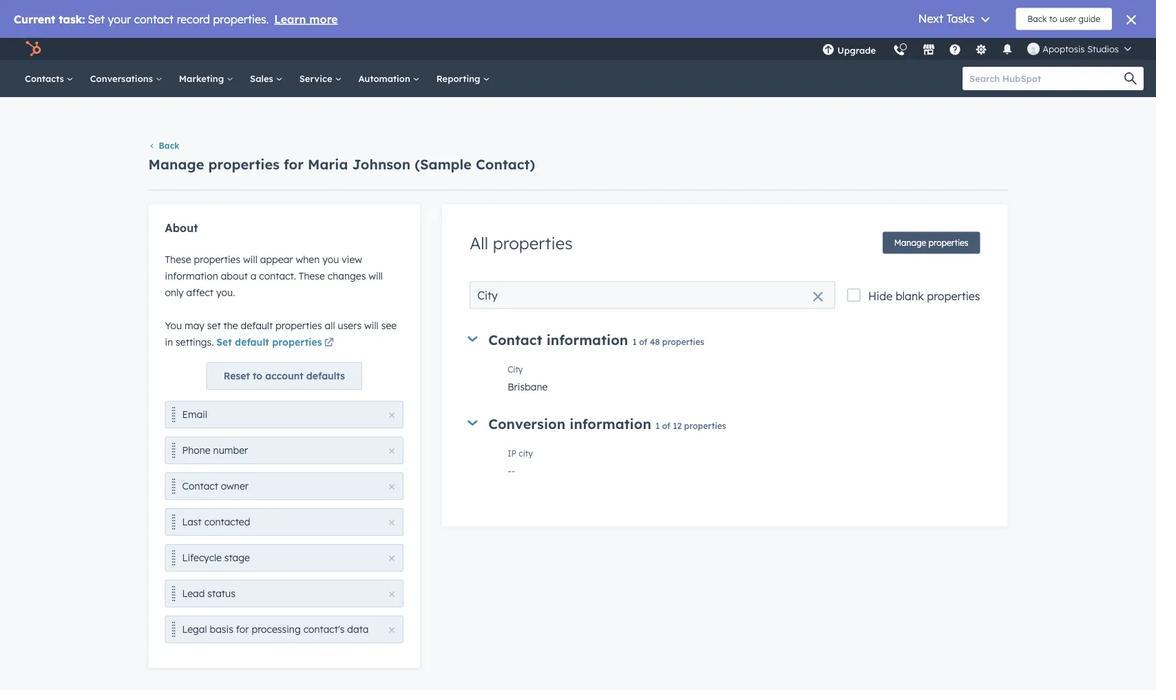 Task type: locate. For each thing, give the bounding box(es) containing it.
search image
[[1125, 72, 1137, 85]]

search button
[[1118, 67, 1144, 90]]

phone number
[[182, 444, 248, 456]]

information left 48 in the right of the page
[[547, 331, 628, 348]]

3 close image from the top
[[389, 592, 395, 597]]

0 vertical spatial close image
[[389, 448, 395, 454]]

manage
[[148, 156, 204, 173], [895, 238, 927, 248]]

1 vertical spatial manage
[[895, 238, 927, 248]]

notifications button
[[996, 38, 1020, 60]]

appear
[[260, 253, 293, 265]]

0 vertical spatial information
[[165, 270, 218, 282]]

1 for conversion information
[[656, 420, 660, 431]]

1 close image from the top
[[389, 412, 395, 418]]

default up set default properties
[[241, 319, 273, 331]]

ip
[[508, 448, 517, 459]]

1 left the 12
[[656, 420, 660, 431]]

0 vertical spatial contact
[[488, 331, 542, 348]]

phone
[[182, 444, 211, 456]]

1 horizontal spatial of
[[662, 420, 671, 431]]

for left maria
[[284, 156, 304, 173]]

settings image
[[975, 44, 988, 56]]

sales link
[[242, 60, 291, 97]]

1 horizontal spatial 1
[[656, 420, 660, 431]]

conversion
[[488, 415, 566, 432]]

caret image
[[468, 420, 478, 426]]

of inside 'conversion information 1 of 12 properties'
[[662, 420, 671, 431]]

1 vertical spatial of
[[662, 420, 671, 431]]

contact owner
[[182, 480, 249, 492]]

4 close image from the top
[[389, 627, 395, 633]]

these down when
[[299, 270, 325, 282]]

service link
[[291, 60, 350, 97]]

marketing link
[[171, 60, 242, 97]]

manage up blank
[[895, 238, 927, 248]]

1 vertical spatial these
[[299, 270, 325, 282]]

link opens in a new window image
[[324, 335, 334, 351]]

will right changes
[[369, 270, 383, 282]]

for for maria
[[284, 156, 304, 173]]

1 vertical spatial for
[[236, 623, 249, 635]]

these properties will appear when you view information about a contact. these changes will only affect you.
[[165, 253, 383, 298]]

1 close image from the top
[[389, 448, 395, 454]]

service
[[299, 73, 335, 84]]

reset
[[224, 370, 250, 382]]

tara schultz image
[[1028, 43, 1040, 55]]

manage for manage properties for maria johnson (sample contact)
[[148, 156, 204, 173]]

3 close image from the top
[[389, 520, 395, 525]]

email
[[182, 408, 207, 420]]

manage down back
[[148, 156, 204, 173]]

information
[[165, 270, 218, 282], [547, 331, 628, 348], [570, 415, 651, 432]]

contact
[[488, 331, 542, 348], [182, 480, 218, 492]]

properties inside 'you may set the default properties all users will see in settings.'
[[276, 319, 322, 331]]

contact up city
[[488, 331, 542, 348]]

information left the 12
[[570, 415, 651, 432]]

City text field
[[508, 372, 980, 400]]

legal
[[182, 623, 207, 635]]

ip city
[[508, 448, 533, 459]]

sales
[[250, 73, 276, 84]]

city
[[519, 448, 533, 459]]

1 vertical spatial default
[[235, 336, 269, 348]]

0 vertical spatial for
[[284, 156, 304, 173]]

number
[[213, 444, 248, 456]]

contacts link
[[17, 60, 82, 97]]

0 vertical spatial 1
[[633, 336, 637, 347]]

manage properties
[[895, 238, 969, 248]]

back
[[159, 140, 179, 151]]

reporting
[[436, 73, 483, 84]]

1
[[633, 336, 637, 347], [656, 420, 660, 431]]

of left the 12
[[662, 420, 671, 431]]

apoptosis studios
[[1043, 43, 1119, 54]]

close image
[[389, 412, 395, 418], [389, 484, 395, 490], [389, 520, 395, 525], [389, 627, 395, 633]]

for
[[284, 156, 304, 173], [236, 623, 249, 635]]

1 horizontal spatial manage
[[895, 238, 927, 248]]

2 close image from the top
[[389, 556, 395, 561]]

information for contact
[[547, 331, 628, 348]]

processing
[[252, 623, 301, 635]]

these down about
[[165, 253, 191, 265]]

2 vertical spatial will
[[364, 319, 379, 331]]

conversations link
[[82, 60, 171, 97]]

1 horizontal spatial for
[[284, 156, 304, 173]]

contacted
[[204, 516, 250, 528]]

0 vertical spatial default
[[241, 319, 273, 331]]

blank
[[896, 289, 924, 303]]

hide blank properties
[[869, 289, 980, 303]]

close image for legal basis for processing contact's data
[[389, 627, 395, 633]]

1 vertical spatial 1
[[656, 420, 660, 431]]

contact)
[[476, 156, 535, 173]]

0 horizontal spatial 1
[[633, 336, 637, 347]]

information up the affect
[[165, 270, 218, 282]]

set default properties
[[216, 336, 322, 348]]

1 vertical spatial information
[[547, 331, 628, 348]]

0 horizontal spatial manage
[[148, 156, 204, 173]]

of inside contact information 1 of 48 properties
[[639, 336, 648, 347]]

1 inside 'conversion information 1 of 12 properties'
[[656, 420, 660, 431]]

view
[[342, 253, 362, 265]]

close image for phone number
[[389, 448, 395, 454]]

close image for email
[[389, 412, 395, 418]]

the
[[224, 319, 238, 331]]

1 horizontal spatial contact
[[488, 331, 542, 348]]

affect
[[186, 286, 214, 298]]

when
[[296, 253, 320, 265]]

1 inside contact information 1 of 48 properties
[[633, 336, 637, 347]]

clear input image
[[813, 292, 824, 303]]

12
[[673, 420, 682, 431]]

see
[[381, 319, 397, 331]]

information for conversion
[[570, 415, 651, 432]]

reset to account defaults button
[[206, 362, 362, 390]]

maria
[[308, 156, 348, 173]]

hubspot link
[[17, 41, 52, 57]]

marketing
[[179, 73, 227, 84]]

1 vertical spatial contact
[[182, 480, 218, 492]]

default
[[241, 319, 273, 331], [235, 336, 269, 348]]

close image
[[389, 448, 395, 454], [389, 556, 395, 561], [389, 592, 395, 597]]

0 horizontal spatial of
[[639, 336, 648, 347]]

close image for last contacted
[[389, 520, 395, 525]]

0 vertical spatial these
[[165, 253, 191, 265]]

for right basis
[[236, 623, 249, 635]]

1 vertical spatial close image
[[389, 556, 395, 561]]

default down the
[[235, 336, 269, 348]]

notifications image
[[1002, 44, 1014, 56]]

status
[[208, 587, 235, 599]]

will left see
[[364, 319, 379, 331]]

all
[[325, 319, 335, 331]]

of left 48 in the right of the page
[[639, 336, 648, 347]]

IP city text field
[[508, 456, 980, 484]]

0 horizontal spatial contact
[[182, 480, 218, 492]]

48
[[650, 336, 660, 347]]

0 vertical spatial manage
[[148, 156, 204, 173]]

0 vertical spatial of
[[639, 336, 648, 347]]

lifecycle
[[182, 552, 222, 564]]

conversations
[[90, 73, 156, 84]]

menu
[[814, 38, 1140, 65]]

contact left owner
[[182, 480, 218, 492]]

upgrade image
[[822, 44, 835, 56]]

default inside 'you may set the default properties all users will see in settings.'
[[241, 319, 273, 331]]

account
[[265, 370, 303, 382]]

1 left 48 in the right of the page
[[633, 336, 637, 347]]

2 vertical spatial close image
[[389, 592, 395, 597]]

basis
[[210, 623, 233, 635]]

2 vertical spatial information
[[570, 415, 651, 432]]

calling icon button
[[888, 39, 911, 60]]

of
[[639, 336, 648, 347], [662, 420, 671, 431]]

1 vertical spatial will
[[369, 270, 383, 282]]

these
[[165, 253, 191, 265], [299, 270, 325, 282]]

will up a
[[243, 253, 257, 265]]

0 horizontal spatial for
[[236, 623, 249, 635]]

2 close image from the top
[[389, 484, 395, 490]]

may
[[185, 319, 205, 331]]

properties
[[208, 156, 280, 173], [493, 232, 573, 253], [929, 238, 969, 248], [194, 253, 240, 265], [927, 289, 980, 303], [276, 319, 322, 331], [272, 336, 322, 348], [662, 336, 705, 347], [684, 420, 726, 431]]

you may set the default properties all users will see in settings.
[[165, 319, 397, 348]]



Task type: describe. For each thing, give the bounding box(es) containing it.
(sample
[[415, 156, 472, 173]]

menu containing apoptosis studios
[[814, 38, 1140, 65]]

johnson
[[352, 156, 411, 173]]

owner
[[221, 480, 249, 492]]

contact for information
[[488, 331, 542, 348]]

back link
[[148, 140, 179, 151]]

manage for manage properties
[[895, 238, 927, 248]]

upgrade
[[838, 44, 876, 56]]

set default properties link
[[216, 335, 336, 351]]

hubspot image
[[25, 41, 41, 57]]

marketplaces image
[[923, 44, 935, 56]]

0 horizontal spatial these
[[165, 253, 191, 265]]

legal basis for processing contact's data
[[182, 623, 369, 635]]

close image for lead status
[[389, 592, 395, 597]]

set
[[216, 336, 232, 348]]

data
[[347, 623, 369, 635]]

information inside these properties will appear when you view information about a contact. these changes will only affect you.
[[165, 270, 218, 282]]

only
[[165, 286, 184, 298]]

apoptosis studios button
[[1020, 38, 1140, 60]]

in
[[165, 336, 173, 348]]

contact's
[[303, 623, 345, 635]]

reset to account defaults
[[224, 370, 345, 382]]

link opens in a new window image
[[324, 338, 334, 348]]

hide
[[869, 289, 893, 303]]

caret image
[[468, 336, 478, 342]]

set
[[207, 319, 221, 331]]

Search properties search field
[[470, 281, 836, 309]]

contacts
[[25, 73, 67, 84]]

help image
[[949, 44, 962, 56]]

all properties
[[470, 232, 573, 253]]

1 for contact information
[[633, 336, 637, 347]]

changes
[[328, 270, 366, 282]]

will inside 'you may set the default properties all users will see in settings.'
[[364, 319, 379, 331]]

contact for owner
[[182, 480, 218, 492]]

about
[[221, 270, 248, 282]]

settings link
[[967, 38, 996, 60]]

properties inside 'conversion information 1 of 12 properties'
[[684, 420, 726, 431]]

1 horizontal spatial these
[[299, 270, 325, 282]]

manage properties link
[[883, 232, 980, 254]]

lead
[[182, 587, 205, 599]]

you.
[[216, 286, 235, 298]]

properties inside contact information 1 of 48 properties
[[662, 336, 705, 347]]

studios
[[1088, 43, 1119, 54]]

city
[[508, 364, 523, 375]]

marketplaces button
[[915, 38, 944, 60]]

for for processing
[[236, 623, 249, 635]]

help button
[[944, 38, 967, 60]]

defaults
[[306, 370, 345, 382]]

automation link
[[350, 60, 428, 97]]

you
[[322, 253, 339, 265]]

conversion information 1 of 12 properties
[[488, 415, 726, 432]]

lifecycle stage
[[182, 552, 250, 564]]

settings.
[[176, 336, 214, 348]]

of for contact information
[[639, 336, 648, 347]]

a
[[251, 270, 257, 282]]

calling icon image
[[893, 45, 906, 57]]

last contacted
[[182, 516, 250, 528]]

you
[[165, 319, 182, 331]]

properties inside these properties will appear when you view information about a contact. these changes will only affect you.
[[194, 253, 240, 265]]

contact information 1 of 48 properties
[[488, 331, 705, 348]]

last
[[182, 516, 202, 528]]

close image for lifecycle stage
[[389, 556, 395, 561]]

contact.
[[259, 270, 296, 282]]

apoptosis
[[1043, 43, 1085, 54]]

Search HubSpot search field
[[963, 67, 1132, 90]]

0 vertical spatial will
[[243, 253, 257, 265]]

lead status
[[182, 587, 235, 599]]

manage properties for maria johnson (sample contact)
[[148, 156, 535, 173]]

users
[[338, 319, 362, 331]]

automation
[[358, 73, 413, 84]]

to
[[253, 370, 262, 382]]

of for conversion information
[[662, 420, 671, 431]]

about
[[165, 221, 198, 234]]

stage
[[224, 552, 250, 564]]

close image for contact owner
[[389, 484, 395, 490]]

all
[[470, 232, 488, 253]]



Task type: vqa. For each thing, say whether or not it's contained in the screenshot.
the properties in SET DEFAULT PROPERTIES "LINK"
yes



